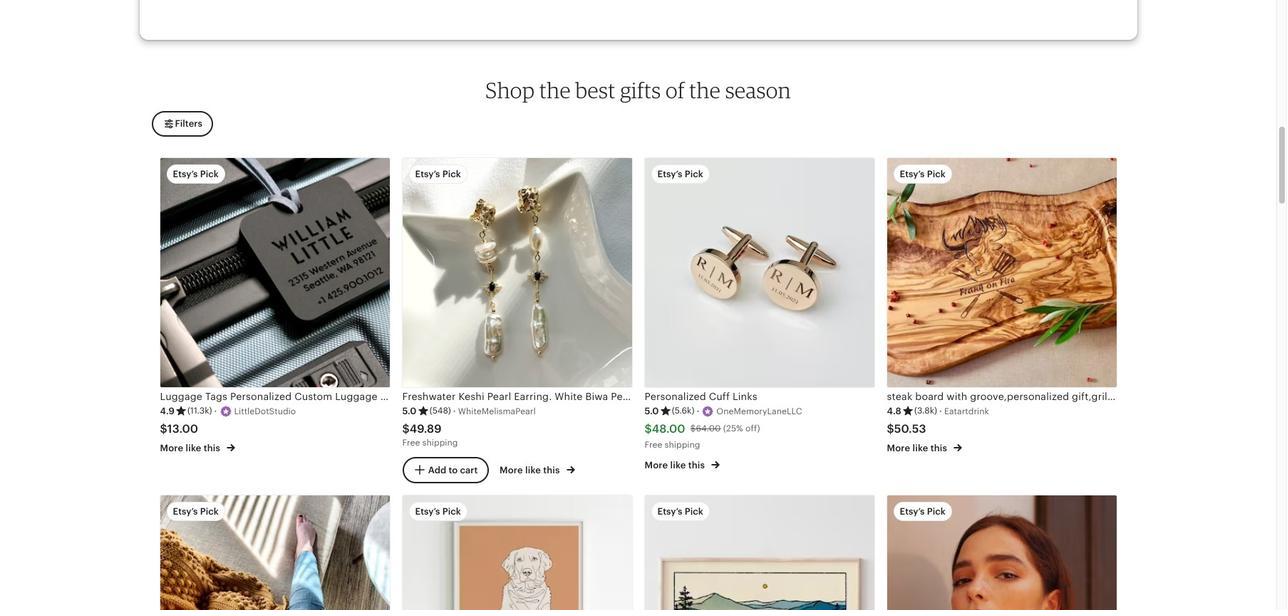 Task type: locate. For each thing, give the bounding box(es) containing it.
more like this link down 50.53
[[887, 441, 962, 456]]

free
[[402, 438, 420, 448], [645, 441, 662, 451]]

$ down 4.9
[[160, 422, 167, 436]]

etsy's for personalized cuff links | groomsmen cufflinks | wedding gifts | custom cufflinks for him | round cufflinks | anniversary gift image on the right of page
[[657, 169, 682, 180]]

this
[[204, 443, 220, 454], [931, 443, 947, 454], [688, 460, 705, 471], [543, 466, 560, 476]]

pick
[[200, 169, 219, 180], [442, 169, 461, 180], [685, 169, 703, 180], [927, 169, 946, 180], [200, 507, 219, 518], [442, 507, 461, 518], [685, 507, 703, 518], [927, 507, 946, 518]]

gold pearl earring long statement earring handmade bridesmaid gift her bride wedding earring pearl silver long earring boho wedding jewelry image
[[887, 496, 1116, 611]]

board,grill
[[1113, 391, 1163, 403]]

(5.6k)
[[672, 407, 694, 416]]

steak
[[887, 391, 913, 403]]

personalized
[[645, 391, 706, 403]]

$ for 48.00
[[645, 422, 652, 436]]

4.8
[[887, 406, 901, 417]]

5.0 up 48.00 on the bottom of page
[[645, 406, 659, 417]]

more like this down '13.00'
[[160, 443, 223, 454]]

etsy's pick link
[[160, 496, 389, 611], [402, 496, 632, 611], [645, 496, 874, 611], [887, 496, 1116, 611]]

more like this for 4.8
[[887, 443, 950, 454]]

·
[[214, 406, 217, 417], [453, 406, 456, 417], [697, 406, 699, 417], [939, 406, 942, 417]]

$
[[160, 422, 167, 436], [402, 422, 410, 436], [645, 422, 652, 436], [887, 422, 894, 436], [690, 424, 696, 434]]

filters
[[175, 118, 202, 129]]

the left best
[[539, 77, 571, 103]]

etsy's pick
[[173, 169, 219, 180], [415, 169, 461, 180], [657, 169, 703, 180], [900, 169, 946, 180], [173, 507, 219, 518], [415, 507, 461, 518], [657, 507, 703, 518], [900, 507, 946, 518]]

shipping
[[422, 438, 458, 448], [665, 441, 700, 451]]

etsy's for freshwater keshi pearl earring. white biwa pearl dangle earring. mismatched pearl drop earring. long pearl drop earring. black star earring. image
[[415, 169, 440, 180]]

more like this down 50.53
[[887, 443, 950, 454]]

(548)
[[429, 407, 451, 416]]

$ for 13.00
[[160, 422, 167, 436]]

more like this down 48.00 on the bottom of page
[[645, 460, 707, 471]]

more
[[160, 443, 183, 454], [887, 443, 910, 454], [645, 460, 668, 471], [500, 466, 523, 476]]

pick for personalized cuff links | groomsmen cufflinks | wedding gifts | custom cufflinks for him | round cufflinks | anniversary gift image on the right of page
[[685, 169, 703, 180]]

5.0 up 49.89
[[402, 406, 417, 417]]

freshwater keshi pearl earring. white biwa pearl dangle earring. mismatched pearl drop earring. long pearl drop earring. black star earring. image
[[402, 158, 632, 388]]

shipping down 48.00 on the bottom of page
[[665, 441, 700, 451]]

more like this link for 4.9
[[160, 441, 235, 456]]

etsy's for gold pearl earring long statement earring handmade bridesmaid gift her bride wedding earring pearl silver long earring boho wedding jewelry image
[[900, 507, 925, 518]]

more like this for 4.9
[[160, 443, 223, 454]]

add
[[428, 465, 446, 475]]

48.00
[[652, 422, 685, 436]]

0 horizontal spatial shipping
[[422, 438, 458, 448]]

to
[[449, 465, 458, 475]]

3 · from the left
[[697, 406, 699, 417]]

49.89
[[410, 422, 442, 436]]

more like this link down '13.00'
[[160, 441, 235, 456]]

this for 5.0
[[688, 460, 705, 471]]

eatartdrink
[[944, 407, 989, 417]]

etsy's for steak board with groove,personalized gift,grill board,grill master, personalized cutting board,gift for huspand,bbq set, christmas gift image at right
[[900, 169, 925, 180]]

2 · from the left
[[453, 406, 456, 417]]

· right (548)
[[453, 406, 456, 417]]

like for 5.0
[[670, 460, 686, 471]]

etsy's pick for personalized cuff links | groomsmen cufflinks | wedding gifts | custom cufflinks for him | round cufflinks | anniversary gift image on the right of page
[[657, 169, 703, 180]]

personalized cuff links
[[645, 391, 757, 403]]

steak board with groove,personalized gift,grill board,grill master, personalized cutting board,gift for huspand,bbq set, christmas gift image
[[887, 158, 1116, 388]]

free down 48.00 on the bottom of page
[[645, 441, 662, 451]]

etsy's for bobble throw crochet pattern - easy crochet blanket pattern- crochet afghan pattern- pdf - instant digital download image
[[173, 507, 198, 518]]

4 etsy's pick link from the left
[[887, 496, 1116, 611]]

$ inside $ 49.89 free shipping
[[402, 422, 410, 436]]

2 5.0 from the left
[[645, 406, 659, 417]]

add to cart button
[[402, 457, 488, 483]]

· eatartdrink
[[939, 406, 989, 417]]

off)
[[745, 424, 760, 434]]

1 horizontal spatial the
[[689, 77, 721, 103]]

like right "cart"
[[525, 466, 541, 476]]

the right of
[[689, 77, 721, 103]]

3 etsy's pick link from the left
[[645, 496, 874, 611]]

this for 4.9
[[204, 443, 220, 454]]

1 horizontal spatial 5.0
[[645, 406, 659, 417]]

more down $ 50.53
[[887, 443, 910, 454]]

shipping down 49.89
[[422, 438, 458, 448]]

etsy's
[[173, 169, 198, 180], [415, 169, 440, 180], [657, 169, 682, 180], [900, 169, 925, 180], [173, 507, 198, 518], [415, 507, 440, 518], [657, 507, 682, 518], [900, 507, 925, 518]]

50.53
[[894, 422, 926, 436]]

this for 4.8
[[931, 443, 947, 454]]

0 horizontal spatial free
[[402, 438, 420, 448]]

$ for 50.53
[[887, 422, 894, 436]]

4.9
[[160, 406, 175, 417]]

master
[[1166, 391, 1199, 403]]

like for 4.8
[[913, 443, 928, 454]]

1 the from the left
[[539, 77, 571, 103]]

1 horizontal spatial free
[[645, 441, 662, 451]]

more like this link
[[160, 441, 235, 456], [887, 441, 962, 456], [645, 457, 720, 472], [500, 463, 575, 478]]

free inside $ 49.89 free shipping
[[402, 438, 420, 448]]

0 horizontal spatial 5.0
[[402, 406, 417, 417]]

more like this link down $ 48.00 $ 64.00 (25% off) free shipping
[[645, 457, 720, 472]]

· right (3.8k) in the bottom of the page
[[939, 406, 942, 417]]

$ for 49.89
[[402, 422, 410, 436]]

pick for bobble throw crochet pattern - easy crochet blanket pattern- crochet afghan pattern- pdf - instant digital download image
[[200, 507, 219, 518]]

$ 48.00 $ 64.00 (25% off) free shipping
[[645, 422, 760, 451]]

64.00
[[696, 424, 721, 434]]

groove,personalized
[[970, 391, 1069, 403]]

0 horizontal spatial the
[[539, 77, 571, 103]]

1 horizontal spatial shipping
[[665, 441, 700, 451]]

etsy's pick for emerald bay print - minimalist mountain panorama, calm lake landscape, blue & green earth tones, modern tree nature wall art / 22x11, 44x22 image
[[657, 507, 703, 518]]

free down 49.89
[[402, 438, 420, 448]]

more down 48.00 on the bottom of page
[[645, 460, 668, 471]]

like down 48.00 on the bottom of page
[[670, 460, 686, 471]]

shipping inside $ 49.89 free shipping
[[422, 438, 458, 448]]

more like this link for 5.0
[[645, 457, 720, 472]]

more for 4.8
[[887, 443, 910, 454]]

emerald bay print - minimalist mountain panorama, calm lake landscape, blue & green earth tones, modern tree nature wall art / 22x11, 44x22 image
[[645, 496, 874, 611]]

the
[[539, 77, 571, 103], [689, 77, 721, 103]]

more down $ 13.00
[[160, 443, 183, 454]]

like
[[186, 443, 201, 454], [913, 443, 928, 454], [670, 460, 686, 471], [525, 466, 541, 476]]

more like this
[[160, 443, 223, 454], [887, 443, 950, 454], [645, 460, 707, 471], [500, 466, 562, 476]]

like for 4.9
[[186, 443, 201, 454]]

5.0
[[402, 406, 417, 417], [645, 406, 659, 417]]

4 · from the left
[[939, 406, 942, 417]]

$ up add to cart button
[[402, 422, 410, 436]]

cuff
[[709, 391, 730, 403]]

$ down personalized
[[645, 422, 652, 436]]

· right (11.3k)
[[214, 406, 217, 417]]

$ down 4.8
[[887, 422, 894, 436]]

season
[[725, 77, 791, 103]]

like down '13.00'
[[186, 443, 201, 454]]

pick for luggage tags personalized custom luggage tags christmas holiday stocking stuffer wedding bridesmaid engraved travel bag corporate gift a1 image
[[200, 169, 219, 180]]

filters button
[[151, 111, 213, 137]]

like down 50.53
[[913, 443, 928, 454]]

1 5.0 from the left
[[402, 406, 417, 417]]

· down personalized cuff links on the right
[[697, 406, 699, 417]]



Task type: vqa. For each thing, say whether or not it's contained in the screenshot.
'Tempered Glass Wall Art-Stained Wall Art Life Of Tree Wall Image 6'
no



Task type: describe. For each thing, give the bounding box(es) containing it.
etsy's pick for bobble throw crochet pattern - easy crochet blanket pattern- crochet afghan pattern- pdf - instant digital download image
[[173, 507, 219, 518]]

of
[[666, 77, 685, 103]]

etsy's for custom pet portrait, custom line art, pet portrait drawing, sketches from photo, personalized gifts , dog portrait, cat portrait
[[415, 507, 440, 518]]

pick for freshwater keshi pearl earring. white biwa pearl dangle earring. mismatched pearl drop earring. long pearl drop earring. black star earring. image
[[442, 169, 461, 180]]

$ down (5.6k)
[[690, 424, 696, 434]]

shop the best gifts of the season
[[485, 77, 791, 103]]

etsy's pick for gold pearl earring long statement earring handmade bridesmaid gift her bride wedding earring pearl silver long earring boho wedding jewelry image
[[900, 507, 946, 518]]

custom pet portrait, custom line art, pet portrait drawing, sketches from photo, personalized gifts , dog portrait, cat portrait image
[[402, 496, 632, 611]]

5.0 for 49.89
[[402, 406, 417, 417]]

etsy's pick for custom pet portrait, custom line art, pet portrait drawing, sketches from photo, personalized gifts , dog portrait, cat portrait
[[415, 507, 461, 518]]

more right "cart"
[[500, 466, 523, 476]]

gifts
[[620, 77, 661, 103]]

$ 49.89 free shipping
[[402, 422, 458, 448]]

shipping inside $ 48.00 $ 64.00 (25% off) free shipping
[[665, 441, 700, 451]]

2 the from the left
[[689, 77, 721, 103]]

board
[[915, 391, 944, 403]]

etsy's pick for steak board with groove,personalized gift,grill board,grill master, personalized cutting board,gift for huspand,bbq set, christmas gift image at right
[[900, 169, 946, 180]]

1 etsy's pick link from the left
[[160, 496, 389, 611]]

pick for emerald bay print - minimalist mountain panorama, calm lake landscape, blue & green earth tones, modern tree nature wall art / 22x11, 44x22 image
[[685, 507, 703, 518]]

more like this for 5.0
[[645, 460, 707, 471]]

more like this link right "cart"
[[500, 463, 575, 478]]

personalized cuff links | groomsmen cufflinks | wedding gifts | custom cufflinks for him | round cufflinks | anniversary gift image
[[645, 158, 874, 388]]

· whitemelismapearl
[[453, 406, 536, 417]]

luggage tags personalized custom luggage tags christmas holiday stocking stuffer wedding bridesmaid engraved travel bag corporate gift a1 image
[[160, 158, 389, 388]]

etsy's pick for freshwater keshi pearl earring. white biwa pearl dangle earring. mismatched pearl drop earring. long pearl drop earring. black star earring. image
[[415, 169, 461, 180]]

more for 5.0
[[645, 460, 668, 471]]

(25%
[[723, 424, 743, 434]]

etsy's for emerald bay print - minimalist mountain panorama, calm lake landscape, blue & green earth tones, modern tree nature wall art / 22x11, 44x22 image
[[657, 507, 682, 518]]

$ 50.53
[[887, 422, 926, 436]]

free inside $ 48.00 $ 64.00 (25% off) free shipping
[[645, 441, 662, 451]]

pick for steak board with groove,personalized gift,grill board,grill master, personalized cutting board,gift for huspand,bbq set, christmas gift image at right
[[927, 169, 946, 180]]

best
[[575, 77, 616, 103]]

with
[[947, 391, 967, 403]]

onememorylanellc
[[716, 407, 802, 417]]

1 · from the left
[[214, 406, 217, 417]]

links
[[733, 391, 757, 403]]

5.0 for 48.00
[[645, 406, 659, 417]]

add to cart
[[428, 465, 478, 475]]

more like this link for 4.8
[[887, 441, 962, 456]]

cart
[[460, 465, 478, 475]]

littledotstudio
[[234, 407, 296, 417]]

· inside · whitemelismapearl
[[453, 406, 456, 417]]

steak board with groove,personalized gift,grill board,grill master
[[887, 391, 1199, 403]]

pick for custom pet portrait, custom line art, pet portrait drawing, sketches from photo, personalized gifts , dog portrait, cat portrait
[[442, 507, 461, 518]]

shop
[[485, 77, 535, 103]]

more for 4.9
[[160, 443, 183, 454]]

gift,grill
[[1072, 391, 1110, 403]]

more like this right "cart"
[[500, 466, 562, 476]]

bobble throw crochet pattern - easy crochet blanket pattern- crochet afghan pattern- pdf - instant digital download image
[[160, 496, 389, 611]]

2 etsy's pick link from the left
[[402, 496, 632, 611]]

etsy's for luggage tags personalized custom luggage tags christmas holiday stocking stuffer wedding bridesmaid engraved travel bag corporate gift a1 image
[[173, 169, 198, 180]]

13.00
[[167, 422, 198, 436]]

(3.8k)
[[914, 407, 937, 416]]

· inside · eatartdrink
[[939, 406, 942, 417]]

$ 13.00
[[160, 422, 198, 436]]

pick for gold pearl earring long statement earring handmade bridesmaid gift her bride wedding earring pearl silver long earring boho wedding jewelry image
[[927, 507, 946, 518]]

etsy's pick for luggage tags personalized custom luggage tags christmas holiday stocking stuffer wedding bridesmaid engraved travel bag corporate gift a1 image
[[173, 169, 219, 180]]

whitemelismapearl
[[458, 407, 536, 417]]

(11.3k)
[[187, 407, 212, 416]]



